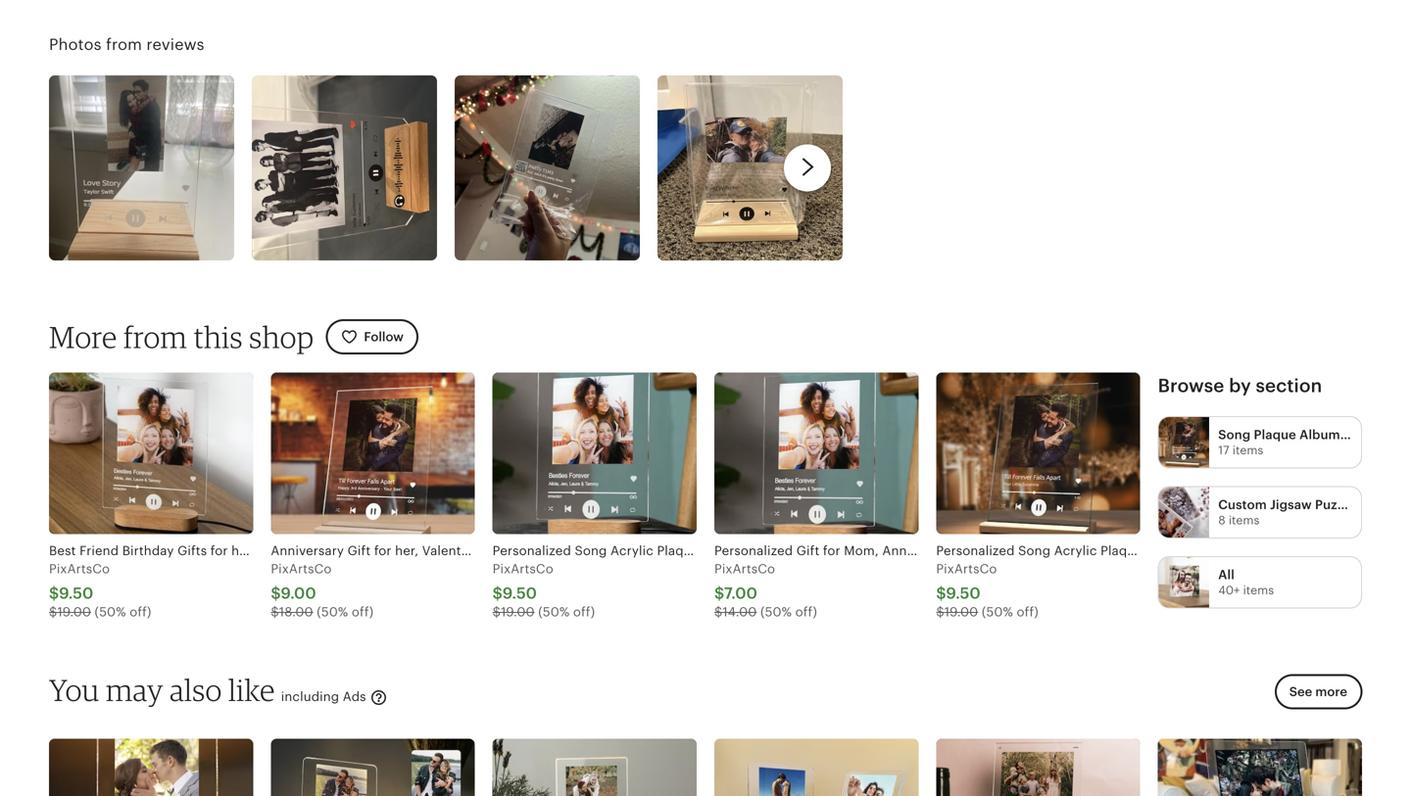 Task type: describe. For each thing, give the bounding box(es) containing it.
song plaque album cover 17 items
[[1218, 428, 1381, 457]]

photos
[[49, 36, 102, 53]]

18.00
[[279, 605, 313, 620]]

custom music song plaque, personalized anniversary gift set, gift for her, couple gift, custom picture acrylic stand, lamp night light image
[[271, 739, 475, 797]]

9.50 for personalized song acrylic plaque, personalized gift, wedding gift, anniversary gift, birthday gift, couples gift, minimalist home decor image
[[503, 585, 537, 603]]

see more button
[[1275, 675, 1362, 710]]

cover
[[1344, 428, 1381, 442]]

album
[[1300, 428, 1340, 442]]

personalized song acrylic plaque, first anniversary gift for boyfriend, gift for her music plaque glass art, album cover, wedding, christmas image
[[936, 373, 1140, 535]]

follow
[[364, 330, 404, 345]]

custom led music plaque with stand | personalized picture frames | custom song tabletop plaque image
[[493, 739, 697, 797]]

14.00
[[723, 605, 757, 620]]

40+
[[1218, 584, 1240, 598]]

pixartsco $ 9.50 $ 19.00 (50% off) for "personalized song acrylic plaque, first anniversary gift for boyfriend, gift for her music plaque glass art, album cover, wedding, christmas" image
[[936, 562, 1039, 620]]

fathers day gifts, personalized song acrylic plaque, gift for graduation, custom acrylic photo, christmas gift, album cover, music plaque image
[[936, 739, 1140, 797]]

off) for best friend birthday gifts for him her, personalized song plaque glass art custom album cover plaque, gifts for girlfriend, friendship gift image
[[130, 605, 151, 620]]

off) for personalized song acrylic plaque, personalized gift, wedding gift, anniversary gift, birthday gift, couples gift, minimalist home decor image
[[573, 605, 595, 620]]

(50% for best friend birthday gifts for him her, personalized song plaque glass art custom album cover plaque, gifts for girlfriend, friendship gift image
[[95, 605, 126, 620]]

9.50 for best friend birthday gifts for him her, personalized song plaque glass art custom album cover plaque, gifts for girlfriend, friendship gift image
[[59, 585, 93, 603]]

pixartsco for best friend birthday gifts for him her, personalized song plaque glass art custom album cover plaque, gifts for girlfriend, friendship gift image
[[49, 562, 110, 577]]

section
[[1256, 375, 1322, 396]]

anniversary gift for her, valentines gifts for him boyfriend girlfriend, song plaque custom, christmas gift, gift for girlfriend music album image
[[271, 373, 475, 535]]

(50% for anniversary gift for her, valentines gifts for him boyfriend girlfriend, song plaque custom, christmas gift, gift for girlfriend music album image
[[317, 605, 348, 620]]

jigsaw
[[1270, 498, 1312, 513]]

browse
[[1158, 375, 1225, 396]]

see more listings in the song plaque album cover section image
[[1159, 417, 1210, 468]]

browse by section
[[1158, 375, 1322, 396]]

off) for personalized gift for mom, anniversary gifts for parents, led music plaque, song plaque. led night lamp gift image
[[795, 605, 817, 620]]

custom
[[1218, 498, 1267, 513]]

see
[[1289, 685, 1312, 700]]

8
[[1218, 514, 1226, 527]]

items inside all 40+ items
[[1243, 584, 1274, 598]]

off) for "personalized song acrylic plaque, first anniversary gift for boyfriend, gift for her music plaque glass art, album cover, wedding, christmas" image
[[1017, 605, 1039, 620]]

(50% for personalized song acrylic plaque, personalized gift, wedding gift, anniversary gift, birthday gift, couples gift, minimalist home decor image
[[538, 605, 570, 620]]

song
[[1218, 428, 1251, 442]]

see more link
[[1269, 675, 1362, 722]]

from for this
[[123, 319, 187, 355]]

puzzles
[[1315, 498, 1362, 513]]

like
[[228, 672, 275, 709]]

may
[[106, 672, 163, 709]]

pixartsco for personalized song acrylic plaque, personalized gift, wedding gift, anniversary gift, birthday gift, couples gift, minimalist home decor image
[[493, 562, 554, 577]]



Task type: locate. For each thing, give the bounding box(es) containing it.
pixartsco inside pixartsco $ 7.00 $ 14.00 (50% off)
[[714, 562, 775, 577]]

pixartsco
[[49, 562, 110, 577], [271, 562, 332, 577], [493, 562, 554, 577], [714, 562, 775, 577], [936, 562, 997, 577]]

plaque
[[1254, 428, 1296, 442]]

4 off) from the left
[[795, 605, 817, 620]]

you may also like including ads
[[49, 672, 370, 709]]

follow button
[[326, 320, 418, 355]]

1 19.00 from the left
[[57, 605, 91, 620]]

personalized led music & photo plaque night light, custom couple song music plaque music art romantic gifts, custom couple picture plaque image
[[49, 739, 253, 797]]

see more listings in the custom jigsaw puzzles section image
[[1159, 488, 1210, 538]]

pixartsco $ 9.00 $ 18.00 (50% off)
[[271, 562, 374, 620]]

1 vertical spatial items
[[1229, 514, 1260, 527]]

1 pixartsco from the left
[[49, 562, 110, 577]]

from for reviews
[[106, 36, 142, 53]]

1 (50% from the left
[[95, 605, 126, 620]]

9.00
[[281, 585, 316, 603]]

3 off) from the left
[[573, 605, 595, 620]]

2 off) from the left
[[352, 605, 374, 620]]

1 9.50 from the left
[[59, 585, 93, 603]]

from
[[106, 36, 142, 53], [123, 319, 187, 355]]

(50%
[[95, 605, 126, 620], [317, 605, 348, 620], [538, 605, 570, 620], [760, 605, 792, 620], [982, 605, 1013, 620]]

2 horizontal spatial pixartsco $ 9.50 $ 19.00 (50% off)
[[936, 562, 1039, 620]]

0 horizontal spatial 19.00
[[57, 605, 91, 620]]

1 off) from the left
[[130, 605, 151, 620]]

custom jigsaw puzzles 8 items
[[1218, 498, 1362, 527]]

1 horizontal spatial pixartsco $ 9.50 $ 19.00 (50% off)
[[493, 562, 595, 620]]

pixartsco for "personalized song acrylic plaque, first anniversary gift for boyfriend, gift for her music plaque glass art, album cover, wedding, christmas" image
[[936, 562, 997, 577]]

3 pixartsco from the left
[[493, 562, 554, 577]]

ads
[[343, 690, 366, 705]]

3 (50% from the left
[[538, 605, 570, 620]]

items right '40+'
[[1243, 584, 1274, 598]]

17
[[1218, 444, 1230, 457]]

pixartsco $ 9.50 $ 19.00 (50% off) for personalized song acrylic plaque, personalized gift, wedding gift, anniversary gift, birthday gift, couples gift, minimalist home decor image
[[493, 562, 595, 620]]

off) inside pixartsco $ 7.00 $ 14.00 (50% off)
[[795, 605, 817, 620]]

items inside custom jigsaw puzzles 8 items
[[1229, 514, 1260, 527]]

see more listings in the all section image
[[1159, 558, 1210, 608]]

this
[[194, 319, 243, 355]]

3 19.00 from the left
[[945, 605, 978, 620]]

more from this shop
[[49, 319, 314, 355]]

photos from reviews
[[49, 36, 205, 53]]

2 horizontal spatial 19.00
[[945, 605, 978, 620]]

also
[[170, 672, 222, 709]]

2 vertical spatial items
[[1243, 584, 1274, 598]]

personalized song acrylic plaque, personalized gift, wedding gift, anniversary gift, birthday gift, couples gift, minimalist home decor image
[[493, 373, 697, 535]]

(50% inside pixartsco $ 9.00 $ 18.00 (50% off)
[[317, 605, 348, 620]]

0 vertical spatial items
[[1233, 444, 1264, 457]]

2 horizontal spatial 9.50
[[946, 585, 981, 603]]

9.50
[[59, 585, 93, 603], [503, 585, 537, 603], [946, 585, 981, 603]]

2 pixartsco from the left
[[271, 562, 332, 577]]

19.00
[[57, 605, 91, 620], [501, 605, 535, 620], [945, 605, 978, 620]]

all
[[1218, 568, 1235, 583]]

19.00 for "personalized song acrylic plaque, first anniversary gift for boyfriend, gift for her music plaque glass art, album cover, wedding, christmas" image
[[945, 605, 978, 620]]

off) inside pixartsco $ 9.00 $ 18.00 (50% off)
[[352, 605, 374, 620]]

personalized gift for mom, anniversary gifts for parents, led music plaque, song plaque. led night lamp gift image
[[714, 373, 919, 535]]

2 (50% from the left
[[317, 605, 348, 620]]

see more
[[1289, 685, 1348, 700]]

9.50 for "personalized song acrylic plaque, first anniversary gift for boyfriend, gift for her music plaque glass art, album cover, wedding, christmas" image
[[946, 585, 981, 603]]

2 9.50 from the left
[[503, 585, 537, 603]]

reviews
[[146, 36, 205, 53]]

5 off) from the left
[[1017, 605, 1039, 620]]

7.00
[[724, 585, 757, 603]]

19.00 for personalized song acrylic plaque, personalized gift, wedding gift, anniversary gift, birthday gift, couples gift, minimalist home decor image
[[501, 605, 535, 620]]

2 19.00 from the left
[[501, 605, 535, 620]]

(50% for "personalized song acrylic plaque, first anniversary gift for boyfriend, gift for her music plaque glass art, album cover, wedding, christmas" image
[[982, 605, 1013, 620]]

0 horizontal spatial 9.50
[[59, 585, 93, 603]]

all 40+ items
[[1218, 568, 1274, 598]]

from right 'photos'
[[106, 36, 142, 53]]

1 horizontal spatial 19.00
[[501, 605, 535, 620]]

(50% for personalized gift for mom, anniversary gifts for parents, led music plaque, song plaque. led night lamp gift image
[[760, 605, 792, 620]]

5 (50% from the left
[[982, 605, 1013, 620]]

pixartsco for personalized gift for mom, anniversary gifts for parents, led music plaque, song plaque. led night lamp gift image
[[714, 562, 775, 577]]

including
[[281, 690, 339, 705]]

1 horizontal spatial 9.50
[[503, 585, 537, 603]]

shop
[[249, 319, 314, 355]]

pixartsco for anniversary gift for her, valentines gifts for him boyfriend girlfriend, song plaque custom, christmas gift, gift for girlfriend music album image
[[271, 562, 332, 577]]

3 9.50 from the left
[[946, 585, 981, 603]]

off)
[[130, 605, 151, 620], [352, 605, 374, 620], [573, 605, 595, 620], [795, 605, 817, 620], [1017, 605, 1039, 620]]

pixartsco $ 9.50 $ 19.00 (50% off) for best friend birthday gifts for him her, personalized song plaque glass art custom album cover plaque, gifts for girlfriend, friendship gift image
[[49, 562, 151, 620]]

by
[[1229, 375, 1251, 396]]

items down song
[[1233, 444, 1264, 457]]

pixartsco inside pixartsco $ 9.00 $ 18.00 (50% off)
[[271, 562, 332, 577]]

0 vertical spatial from
[[106, 36, 142, 53]]

personalized music plaque with wood stand , custom album cover music plaque, couples gift , family gift , anniversary gift image
[[1158, 739, 1362, 797]]

pixartsco $ 7.00 $ 14.00 (50% off)
[[714, 562, 817, 620]]

1 vertical spatial from
[[123, 319, 187, 355]]

you
[[49, 672, 100, 709]]

more
[[49, 319, 117, 355]]

19.00 for best friend birthday gifts for him her, personalized song plaque glass art custom album cover plaque, gifts for girlfriend, friendship gift image
[[57, 605, 91, 620]]

pixartsco $ 9.50 $ 19.00 (50% off)
[[49, 562, 151, 620], [493, 562, 595, 620], [936, 562, 1039, 620]]

2 pixartsco $ 9.50 $ 19.00 (50% off) from the left
[[493, 562, 595, 620]]

items
[[1233, 444, 1264, 457], [1229, 514, 1260, 527], [1243, 584, 1274, 598]]

(50% inside pixartsco $ 7.00 $ 14.00 (50% off)
[[760, 605, 792, 620]]

more
[[1316, 685, 1348, 700]]

4 (50% from the left
[[760, 605, 792, 620]]

best friend birthday gifts for him her, personalized song plaque glass art custom album cover plaque, gifts for girlfriend, friendship gift image
[[49, 373, 253, 535]]

$
[[49, 585, 59, 603], [271, 585, 281, 603], [493, 585, 503, 603], [714, 585, 724, 603], [936, 585, 946, 603], [49, 605, 57, 620], [271, 605, 279, 620], [493, 605, 501, 620], [714, 605, 723, 620], [936, 605, 945, 620]]

3 pixartsco $ 9.50 $ 19.00 (50% off) from the left
[[936, 562, 1039, 620]]

items inside song plaque album cover 17 items
[[1233, 444, 1264, 457]]

from left 'this'
[[123, 319, 187, 355]]

5 pixartsco from the left
[[936, 562, 997, 577]]

1 pixartsco $ 9.50 $ 19.00 (50% off) from the left
[[49, 562, 151, 620]]

items down custom at right bottom
[[1229, 514, 1260, 527]]

off) for anniversary gift for her, valentines gifts for him boyfriend girlfriend, song plaque custom, christmas gift, gift for girlfriend music album image
[[352, 605, 374, 620]]

4 pixartsco from the left
[[714, 562, 775, 577]]

personalized song plaque,song glass,gifts for her, gifts for him, christmas gifts, couple gift, photo and music gifts image
[[714, 739, 919, 797]]

0 horizontal spatial pixartsco $ 9.50 $ 19.00 (50% off)
[[49, 562, 151, 620]]



Task type: vqa. For each thing, say whether or not it's contained in the screenshot.
see more
yes



